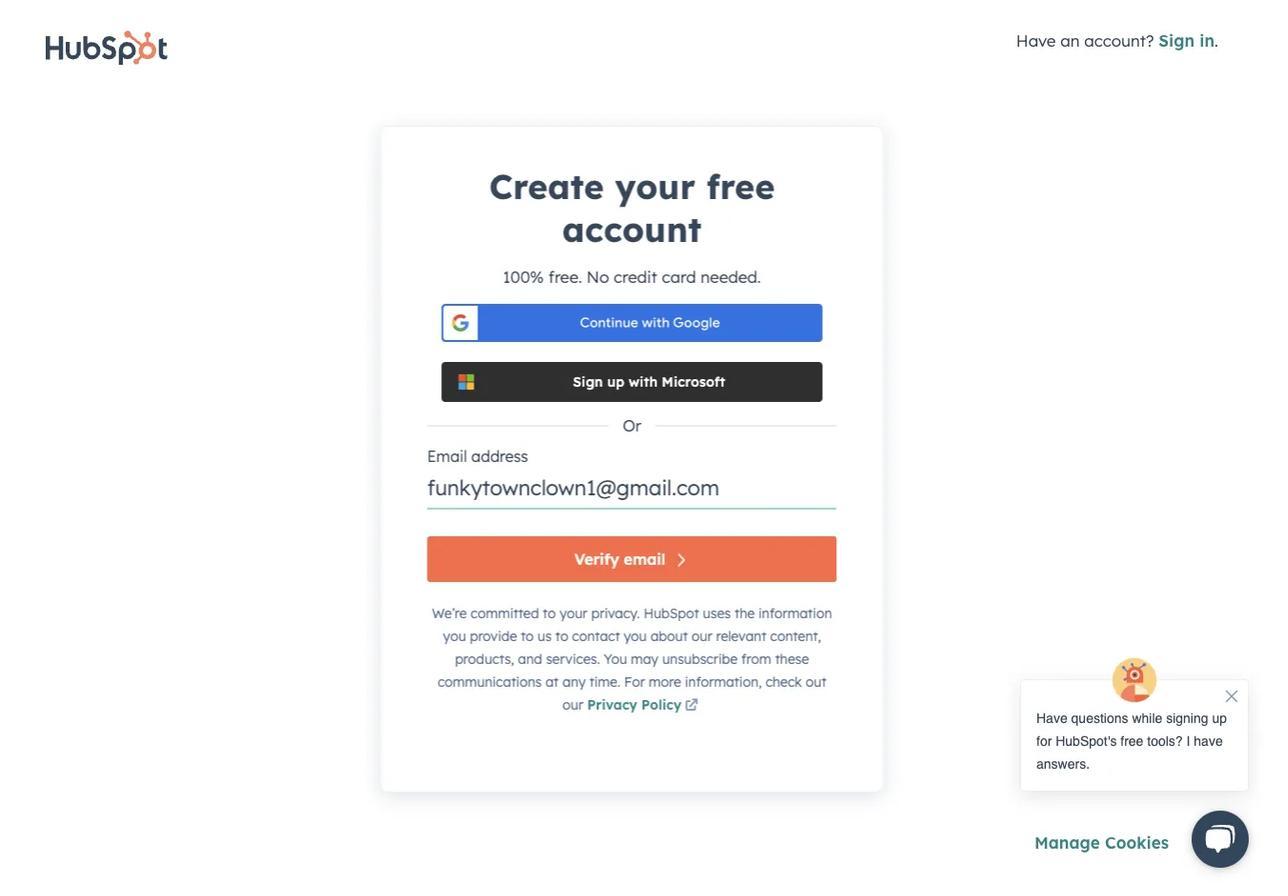 Task type: locate. For each thing, give the bounding box(es) containing it.
1 horizontal spatial you
[[624, 628, 647, 644]]

create your free account
[[489, 165, 775, 250]]

0 vertical spatial sign
[[1159, 30, 1195, 50]]

our up unsubscribe
[[692, 628, 713, 644]]

information
[[759, 605, 832, 622]]

free
[[707, 165, 775, 208]]

to right us
[[556, 628, 569, 644]]

the
[[735, 605, 755, 622]]

0 horizontal spatial you
[[443, 628, 466, 644]]

uses
[[703, 605, 731, 622]]

address
[[471, 447, 528, 466]]

sign left "in"
[[1159, 30, 1195, 50]]

to
[[543, 605, 556, 622], [521, 628, 534, 644], [556, 628, 569, 644]]

1 horizontal spatial our
[[692, 628, 713, 644]]

at
[[546, 673, 559, 690]]

contact
[[572, 628, 620, 644]]

you up may
[[624, 628, 647, 644]]

verify email button
[[427, 536, 837, 582]]

0 vertical spatial your
[[615, 165, 696, 208]]

more
[[649, 673, 681, 690]]

1 vertical spatial your
[[560, 605, 588, 622]]

cookies
[[1105, 833, 1169, 853]]

1 vertical spatial sign
[[573, 373, 603, 390]]

email address
[[427, 447, 528, 466]]

sign left up
[[573, 373, 603, 390]]

1 vertical spatial our
[[563, 696, 584, 713]]

committed
[[471, 605, 539, 622]]

and
[[518, 651, 542, 667]]

hubspot image
[[46, 31, 168, 65]]

privacy policy
[[587, 696, 682, 713]]

in
[[1200, 30, 1215, 50]]

1 horizontal spatial sign
[[1159, 30, 1195, 50]]

account?
[[1085, 30, 1154, 50]]

100%
[[503, 267, 544, 287]]

you
[[443, 628, 466, 644], [624, 628, 647, 644]]

us
[[538, 628, 552, 644]]

1 horizontal spatial your
[[615, 165, 696, 208]]

for
[[624, 673, 645, 690]]

create
[[489, 165, 604, 208]]

2 link opens in a new window image from the top
[[685, 700, 698, 713]]

an
[[1061, 30, 1080, 50]]

credit
[[614, 267, 657, 287]]

your up the contact
[[560, 605, 588, 622]]

verify email
[[575, 550, 665, 569]]

email
[[624, 550, 665, 569]]

you down the we're
[[443, 628, 466, 644]]

information,
[[685, 673, 762, 690]]

our
[[692, 628, 713, 644], [563, 696, 584, 713]]

0 horizontal spatial sign
[[573, 373, 603, 390]]

your
[[615, 165, 696, 208], [560, 605, 588, 622]]

any
[[563, 673, 586, 690]]

these
[[775, 651, 809, 667]]

verify
[[575, 550, 619, 569]]

our down the 'any'
[[563, 696, 584, 713]]

your left "free"
[[615, 165, 696, 208]]

0 horizontal spatial our
[[563, 696, 584, 713]]

0 horizontal spatial your
[[560, 605, 588, 622]]

privacy
[[587, 696, 637, 713]]

link opens in a new window image
[[685, 698, 698, 715], [685, 700, 698, 713]]

sign
[[1159, 30, 1195, 50], [573, 373, 603, 390]]



Task type: describe. For each thing, give the bounding box(es) containing it.
1 you from the left
[[443, 628, 466, 644]]

sign up with microsoft button
[[442, 362, 823, 402]]

from
[[742, 651, 772, 667]]

no
[[587, 267, 609, 287]]

free.
[[549, 267, 582, 287]]

microsoft
[[662, 373, 725, 390]]

sign inside button
[[573, 373, 603, 390]]

needed.
[[701, 267, 761, 287]]

services.
[[546, 651, 600, 667]]

1 link opens in a new window image from the top
[[685, 698, 698, 715]]

to left us
[[521, 628, 534, 644]]

up
[[607, 373, 625, 390]]

or
[[623, 415, 642, 436]]

card
[[662, 267, 696, 287]]

account
[[562, 208, 702, 250]]

your inside we're committed to your privacy. hubspot uses the information you provide to us to contact you about our relevant content, products, and services. you may unsubscribe from these communications at any time. for more information, check out our
[[560, 605, 588, 622]]

we're
[[432, 605, 467, 622]]

relevant
[[716, 628, 767, 644]]

manage
[[1035, 833, 1100, 853]]

email
[[427, 447, 467, 466]]

your inside the create your free account
[[615, 165, 696, 208]]

products,
[[455, 651, 514, 667]]

privacy.
[[591, 605, 640, 622]]

have an account? sign in .
[[1016, 30, 1219, 50]]

chat widget region
[[1001, 656, 1264, 883]]

have
[[1016, 30, 1056, 50]]

sign in link
[[1159, 30, 1215, 50]]

check
[[766, 673, 802, 690]]

manage cookies
[[1035, 833, 1169, 853]]

100% free. no credit card needed.
[[503, 267, 761, 287]]

may
[[631, 651, 659, 667]]

manage cookies link
[[1035, 833, 1169, 853]]

out
[[806, 673, 827, 690]]

Email address email field
[[427, 471, 837, 510]]

communications
[[438, 673, 542, 690]]

content,
[[770, 628, 821, 644]]

about
[[651, 628, 688, 644]]

time.
[[590, 673, 621, 690]]

to up us
[[543, 605, 556, 622]]

0 vertical spatial our
[[692, 628, 713, 644]]

provide
[[470, 628, 517, 644]]

.
[[1215, 30, 1219, 50]]

hubspot
[[644, 605, 699, 622]]

with
[[629, 373, 658, 390]]

we're committed to your privacy. hubspot uses the information you provide to us to contact you about our relevant content, products, and services. you may unsubscribe from these communications at any time. for more information, check out our
[[432, 605, 832, 713]]

sign up with microsoft
[[573, 373, 725, 390]]

unsubscribe
[[662, 651, 738, 667]]

policy
[[642, 696, 682, 713]]

privacy policy link
[[587, 696, 702, 715]]

you
[[604, 651, 627, 667]]

2 you from the left
[[624, 628, 647, 644]]



Task type: vqa. For each thing, say whether or not it's contained in the screenshot.
To
yes



